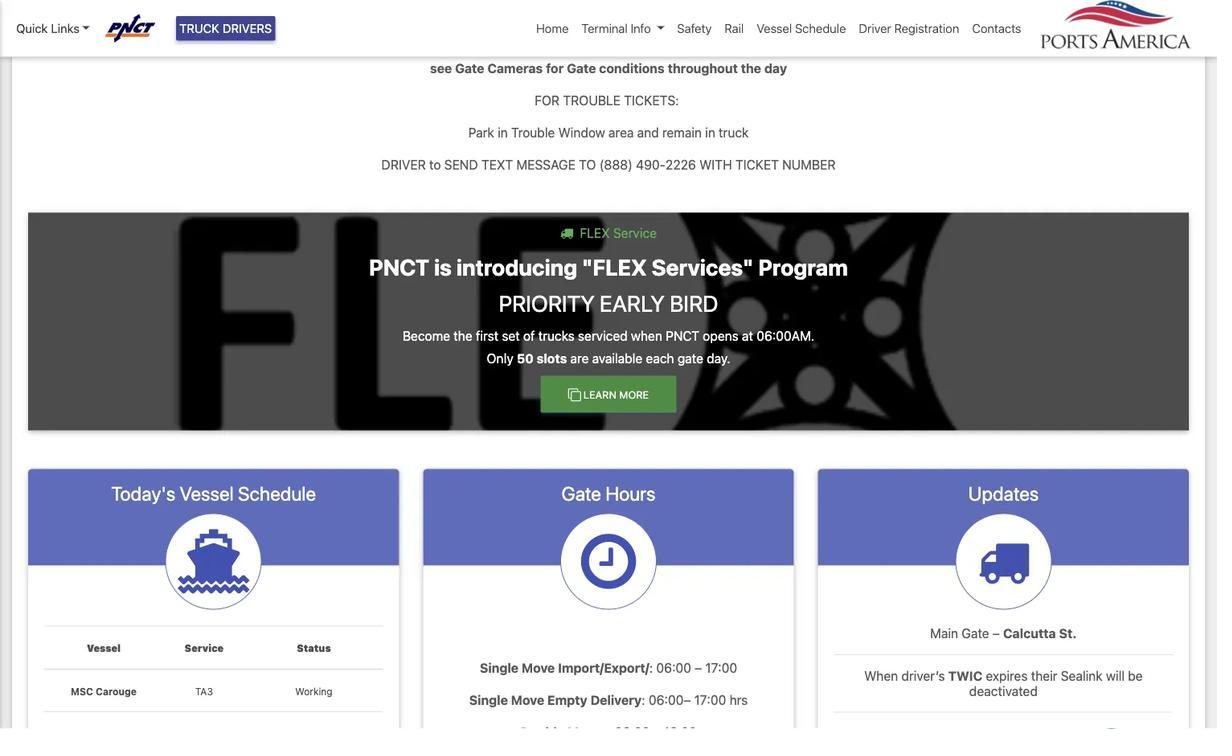 Task type: describe. For each thing, give the bounding box(es) containing it.
gate right see
[[455, 60, 484, 76]]

gate left hours
[[562, 482, 601, 505]]

with
[[700, 157, 732, 172]]

the inside become the first set of trucks serviced when pnct opens at 06:00am. only 50 slots are available each gate day.
[[454, 328, 473, 343]]

gate right for
[[567, 60, 596, 76]]

drivers
[[223, 21, 272, 35]]

are
[[570, 350, 589, 366]]

7am
[[621, 28, 647, 43]]

1 vertical spatial –
[[695, 660, 702, 676]]

learn more
[[584, 388, 649, 400]]

vessel for vessel schedule
[[757, 21, 792, 35]]

1 horizontal spatial :
[[642, 692, 645, 708]]

only
[[487, 350, 514, 366]]

contacts
[[972, 21, 1022, 35]]

clone image
[[568, 388, 581, 401]]

1 horizontal spatial the
[[741, 60, 761, 76]]

schedule inside vessel schedule link
[[795, 21, 846, 35]]

driver registration
[[859, 21, 960, 35]]

import/export/
[[558, 660, 650, 676]]

driver to send text message to (888) 490-2226 with ticket number
[[382, 157, 836, 172]]

gate conditions : @ 7am -  moderate
[[496, 28, 722, 43]]

rail link
[[718, 13, 750, 44]]

terminal info link
[[575, 13, 671, 44]]

day.
[[707, 350, 730, 366]]

safety link
[[671, 13, 718, 44]]

sealink
[[1061, 668, 1103, 683]]

flex
[[580, 226, 610, 241]]

is
[[434, 254, 452, 280]]

terminal
[[582, 21, 628, 35]]

text
[[481, 157, 513, 172]]

pnct is introducing "flex services" program
[[369, 254, 848, 280]]

contacts link
[[966, 13, 1028, 44]]

gate
[[678, 350, 704, 366]]

for
[[535, 93, 560, 108]]

set
[[502, 328, 520, 343]]

0 vertical spatial –
[[993, 626, 1000, 641]]

become the first set of trucks serviced when pnct opens at 06:00am. only 50 slots are available each gate day.
[[403, 328, 815, 366]]

conditions
[[599, 60, 665, 76]]

more
[[619, 388, 649, 400]]

park in trouble window area and remain in truck
[[468, 125, 749, 140]]

bird
[[670, 290, 718, 316]]

ticket
[[736, 157, 779, 172]]

see
[[430, 60, 452, 76]]

expires their sealink will be deactivated
[[970, 668, 1143, 699]]

throughout
[[668, 60, 738, 76]]

moderate
[[662, 28, 722, 43]]

expires
[[986, 668, 1028, 683]]

serviced
[[578, 328, 628, 343]]

driver
[[382, 157, 426, 172]]

cameras
[[487, 60, 543, 76]]

will
[[1106, 668, 1125, 683]]

17:00 for –
[[706, 660, 737, 676]]

1 in from the left
[[498, 125, 508, 140]]

truck drivers link
[[176, 16, 275, 41]]

links
[[51, 21, 80, 35]]

safety
[[677, 21, 712, 35]]

vessel schedule link
[[750, 13, 853, 44]]

introducing
[[457, 254, 577, 280]]

early
[[600, 290, 665, 316]]

send
[[444, 157, 478, 172]]

carouge
[[96, 686, 137, 697]]

truck image
[[561, 227, 573, 240]]

conditions
[[528, 28, 595, 43]]

to
[[579, 157, 596, 172]]

status
[[297, 643, 331, 654]]

trucks
[[538, 328, 575, 343]]

(888)
[[600, 157, 633, 172]]

home
[[536, 21, 569, 35]]

opens
[[703, 328, 739, 343]]

main gate – calcutta st.
[[930, 626, 1077, 641]]

hrs
[[730, 692, 748, 708]]

driver registration link
[[853, 13, 966, 44]]

single for single move empty delivery : 06:00– 17:00 hrs
[[469, 692, 508, 708]]

single move import/export/ : 06:00 – 17:00
[[480, 660, 737, 676]]

truck
[[719, 125, 749, 140]]

learn more link
[[541, 376, 676, 413]]

at
[[742, 328, 753, 343]]

msc
[[71, 686, 93, 697]]

for
[[546, 60, 564, 76]]

hours
[[606, 482, 656, 505]]

delivery
[[591, 692, 642, 708]]

empty
[[547, 692, 588, 708]]

gate hours
[[562, 482, 656, 505]]



Task type: locate. For each thing, give the bounding box(es) containing it.
490-
[[636, 157, 666, 172]]

registration
[[895, 21, 960, 35]]

:
[[599, 28, 603, 43], [650, 660, 653, 676], [642, 692, 645, 708]]

driver
[[859, 21, 891, 35]]

available
[[592, 350, 643, 366]]

move for import/export/
[[522, 660, 555, 676]]

2226
[[666, 157, 696, 172]]

: left @
[[599, 28, 603, 43]]

become
[[403, 328, 450, 343]]

17:00 up hrs
[[706, 660, 737, 676]]

0 vertical spatial service
[[613, 226, 657, 241]]

0 horizontal spatial the
[[454, 328, 473, 343]]

1 horizontal spatial service
[[613, 226, 657, 241]]

@
[[606, 28, 617, 43]]

the left "first"
[[454, 328, 473, 343]]

pnct left is
[[369, 254, 429, 280]]

remain
[[662, 125, 702, 140]]

driver's
[[902, 668, 945, 683]]

each
[[646, 350, 674, 366]]

working
[[295, 686, 333, 697]]

pnct inside become the first set of trucks serviced when pnct opens at 06:00am. only 50 slots are available each gate day.
[[666, 328, 700, 343]]

truck drivers
[[179, 21, 272, 35]]

0 vertical spatial single
[[480, 660, 519, 676]]

st.
[[1059, 626, 1077, 641]]

pnct up gate
[[666, 328, 700, 343]]

2 in from the left
[[705, 125, 715, 140]]

today's
[[111, 482, 175, 505]]

in left truck
[[705, 125, 715, 140]]

trouble
[[511, 125, 555, 140]]

the left the day at top
[[741, 60, 761, 76]]

0 horizontal spatial pnct
[[369, 254, 429, 280]]

– right 06:00
[[695, 660, 702, 676]]

for trouble tickets:
[[531, 93, 686, 108]]

in right park
[[498, 125, 508, 140]]

area
[[609, 125, 634, 140]]

2 vertical spatial vessel
[[87, 643, 121, 654]]

their
[[1031, 668, 1058, 683]]

to
[[429, 157, 441, 172]]

1 horizontal spatial in
[[705, 125, 715, 140]]

rail
[[725, 21, 744, 35]]

0 vertical spatial schedule
[[795, 21, 846, 35]]

window
[[558, 125, 605, 140]]

deactivated
[[970, 684, 1038, 699]]

single
[[480, 660, 519, 676], [469, 692, 508, 708]]

vessel up msc carouge
[[87, 643, 121, 654]]

1 vertical spatial schedule
[[238, 482, 316, 505]]

gate up cameras
[[496, 28, 525, 43]]

in
[[498, 125, 508, 140], [705, 125, 715, 140]]

: left 06:00–
[[642, 692, 645, 708]]

0 vertical spatial move
[[522, 660, 555, 676]]

1 horizontal spatial –
[[993, 626, 1000, 641]]

park
[[468, 125, 494, 140]]

0 vertical spatial :
[[599, 28, 603, 43]]

1 vertical spatial :
[[650, 660, 653, 676]]

1 vertical spatial vessel
[[180, 482, 234, 505]]

ta3
[[195, 686, 213, 697]]

0 horizontal spatial vessel
[[87, 643, 121, 654]]

vessel up the day at top
[[757, 21, 792, 35]]

tickets:
[[624, 93, 679, 108]]

info
[[631, 21, 651, 35]]

home link
[[530, 13, 575, 44]]

17:00 left hrs
[[694, 692, 726, 708]]

1 vertical spatial pnct
[[666, 328, 700, 343]]

service up ta3
[[185, 643, 224, 654]]

0 vertical spatial pnct
[[369, 254, 429, 280]]

vessel schedule
[[757, 21, 846, 35]]

and
[[637, 125, 659, 140]]

move left empty
[[511, 692, 544, 708]]

when
[[864, 668, 898, 683]]

gate right main
[[962, 626, 989, 641]]

program
[[758, 254, 848, 280]]

twic
[[949, 668, 983, 683]]

– left calcutta
[[993, 626, 1000, 641]]

1 vertical spatial service
[[185, 643, 224, 654]]

1 vertical spatial 17:00
[[694, 692, 726, 708]]

1 vertical spatial move
[[511, 692, 544, 708]]

message
[[517, 157, 576, 172]]

vessel
[[757, 21, 792, 35], [180, 482, 234, 505], [87, 643, 121, 654]]

1 horizontal spatial schedule
[[795, 21, 846, 35]]

2 vertical spatial :
[[642, 692, 645, 708]]

1 vertical spatial single
[[469, 692, 508, 708]]

0 horizontal spatial service
[[185, 643, 224, 654]]

move up empty
[[522, 660, 555, 676]]

0 horizontal spatial –
[[695, 660, 702, 676]]

1 horizontal spatial vessel
[[180, 482, 234, 505]]

service
[[613, 226, 657, 241], [185, 643, 224, 654]]

1 horizontal spatial pnct
[[666, 328, 700, 343]]

0 horizontal spatial in
[[498, 125, 508, 140]]

truck
[[179, 21, 219, 35]]

move for empty
[[511, 692, 544, 708]]

quick
[[16, 21, 48, 35]]

0 horizontal spatial schedule
[[238, 482, 316, 505]]

0 horizontal spatial :
[[599, 28, 603, 43]]

when
[[631, 328, 662, 343]]

service up "flex
[[613, 226, 657, 241]]

calcutta
[[1003, 626, 1056, 641]]

17:00 for 06:00–
[[694, 692, 726, 708]]

terminal info
[[582, 21, 651, 35]]

vessel for vessel
[[87, 643, 121, 654]]

main
[[930, 626, 958, 641]]

1 vertical spatial the
[[454, 328, 473, 343]]

learn
[[584, 388, 617, 400]]

flex service
[[577, 226, 657, 241]]

: left 06:00
[[650, 660, 653, 676]]

06:00am.
[[757, 328, 815, 343]]

slots
[[537, 350, 567, 366]]

quick links link
[[16, 19, 90, 37]]

vessel right today's
[[180, 482, 234, 505]]

-
[[650, 28, 656, 43]]

–
[[993, 626, 1000, 641], [695, 660, 702, 676]]

number
[[783, 157, 836, 172]]

priority early bird
[[499, 290, 718, 316]]

"flex
[[582, 254, 647, 280]]

today's vessel schedule
[[111, 482, 316, 505]]

2 horizontal spatial vessel
[[757, 21, 792, 35]]

06:00–
[[649, 692, 691, 708]]

single move empty delivery : 06:00– 17:00 hrs
[[469, 692, 748, 708]]

0 vertical spatial the
[[741, 60, 761, 76]]

quick links
[[16, 21, 80, 35]]

pnct
[[369, 254, 429, 280], [666, 328, 700, 343]]

2 horizontal spatial :
[[650, 660, 653, 676]]

of
[[523, 328, 535, 343]]

move
[[522, 660, 555, 676], [511, 692, 544, 708]]

be
[[1128, 668, 1143, 683]]

msc carouge
[[71, 686, 137, 697]]

50
[[517, 350, 534, 366]]

single for single move import/export/ : 06:00 – 17:00
[[480, 660, 519, 676]]

priority
[[499, 290, 595, 316]]

0 vertical spatial 17:00
[[706, 660, 737, 676]]

services"
[[652, 254, 754, 280]]

trouble
[[563, 93, 621, 108]]

first
[[476, 328, 499, 343]]

0 vertical spatial vessel
[[757, 21, 792, 35]]



Task type: vqa. For each thing, say whether or not it's contained in the screenshot.
TICKET
yes



